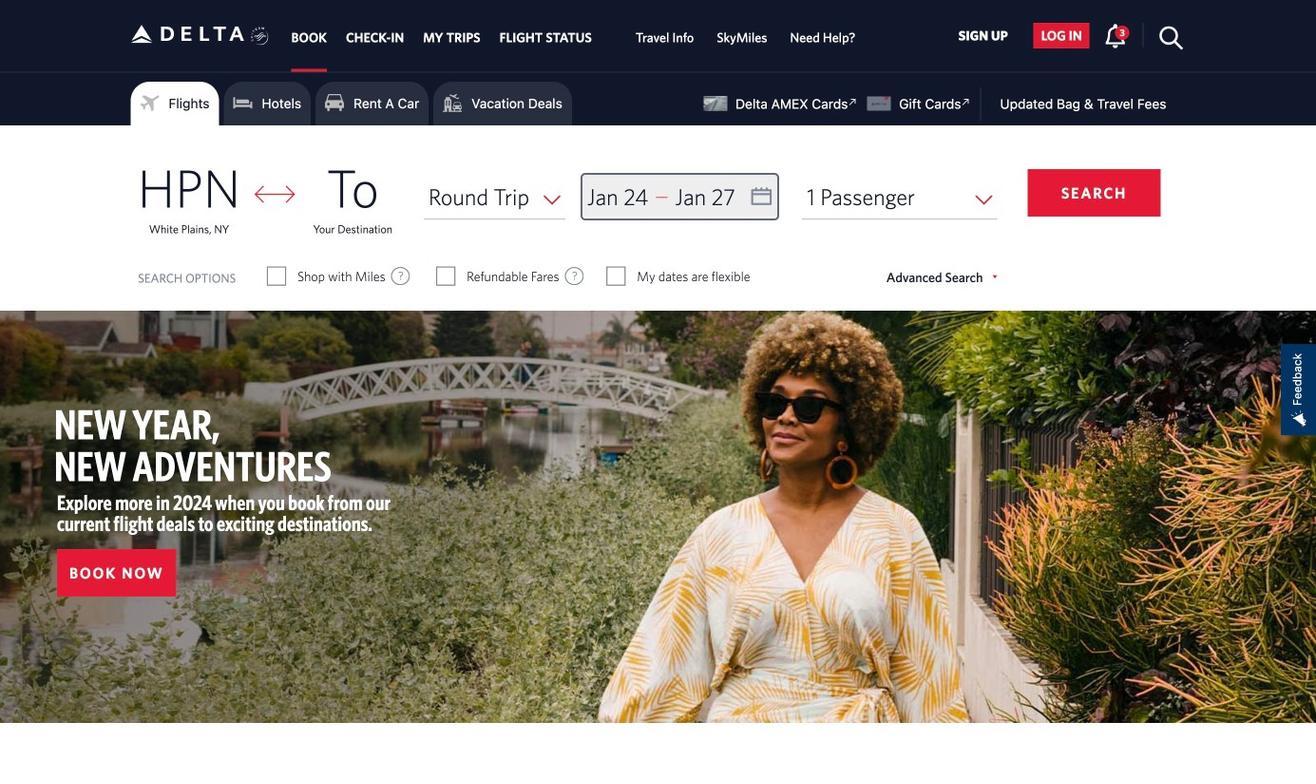 Task type: describe. For each thing, give the bounding box(es) containing it.
skyteam image
[[251, 6, 269, 66]]

delta air lines image
[[131, 4, 245, 64]]

this link opens another site in a new window that may not follow the same accessibility policies as delta air lines. image
[[844, 93, 862, 111]]



Task type: vqa. For each thing, say whether or not it's contained in the screenshot.
Delta Air Lines "image"
yes



Task type: locate. For each thing, give the bounding box(es) containing it.
this link opens another site in a new window that may not follow the same accessibility policies as delta air lines. image
[[957, 93, 975, 111]]

None text field
[[583, 175, 778, 219]]

None field
[[424, 175, 565, 219], [802, 175, 997, 219], [424, 175, 565, 219], [802, 175, 997, 219]]

tab panel
[[0, 125, 1316, 311]]

None checkbox
[[268, 267, 285, 286], [437, 267, 454, 286], [268, 267, 285, 286], [437, 267, 454, 286]]

None checkbox
[[608, 267, 625, 286]]

tab list
[[282, 0, 867, 72]]



